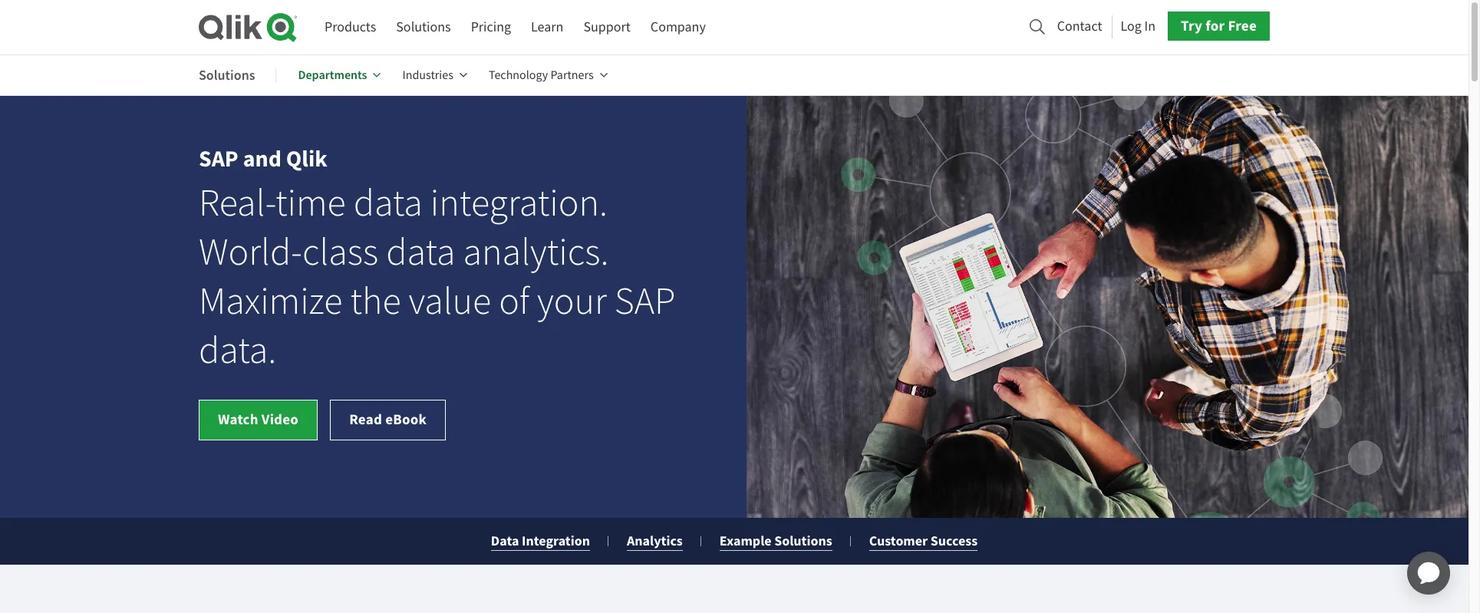 Task type: locate. For each thing, give the bounding box(es) containing it.
0 vertical spatial solutions
[[396, 18, 451, 36]]

example
[[720, 532, 772, 550]]

read
[[349, 410, 382, 429]]

qlik main element
[[325, 12, 1270, 41]]

support
[[584, 18, 631, 36]]

read ebook
[[349, 410, 427, 429]]

departments
[[298, 67, 367, 83]]

example solutions link
[[720, 532, 833, 551]]

read ebook link
[[330, 400, 446, 441]]

company link
[[651, 13, 706, 41]]

customer success link
[[869, 532, 978, 551]]

value
[[409, 278, 491, 326]]

1 vertical spatial solutions
[[199, 66, 255, 84]]

1 vertical spatial sap
[[615, 278, 676, 326]]

0 vertical spatial sap
[[199, 144, 239, 174]]

solutions
[[396, 18, 451, 36], [199, 66, 255, 84], [775, 532, 833, 550]]

sap left and
[[199, 144, 239, 174]]

analytics link
[[627, 532, 683, 551]]

log
[[1121, 17, 1142, 35]]

solutions down go to the home page. image
[[199, 66, 255, 84]]

0 horizontal spatial solutions
[[199, 66, 255, 84]]

watch
[[218, 410, 259, 429]]

pricing
[[471, 18, 511, 36]]

integration.
[[431, 180, 608, 227]]

solutions right example
[[775, 532, 833, 550]]

solutions inside 'menu bar'
[[396, 18, 451, 36]]

qlik
[[286, 144, 328, 174]]

products link
[[325, 13, 376, 41]]

industries
[[403, 68, 454, 83]]

1 horizontal spatial solutions
[[396, 18, 451, 36]]

departments link
[[298, 57, 381, 94]]

for
[[1206, 16, 1225, 36]]

contact
[[1058, 17, 1103, 35]]

sap right 'your'
[[615, 278, 676, 326]]

and
[[243, 144, 282, 174]]

learn link
[[531, 13, 564, 41]]

solutions inside menu bar
[[199, 66, 255, 84]]

solutions menu bar
[[199, 57, 629, 94]]

menu bar
[[325, 13, 706, 41]]

customer success
[[869, 532, 978, 550]]

0 horizontal spatial sap
[[199, 144, 239, 174]]

technology
[[489, 68, 548, 83]]

data up class
[[354, 180, 423, 227]]

2 horizontal spatial solutions
[[775, 532, 833, 550]]

technology partners link
[[489, 57, 608, 94]]

contact link
[[1058, 14, 1103, 39]]

of
[[499, 278, 530, 326]]

class
[[302, 229, 379, 276]]

menu bar containing products
[[325, 13, 706, 41]]

solutions up industries
[[396, 18, 451, 36]]

1 horizontal spatial sap
[[615, 278, 676, 326]]

sap
[[199, 144, 239, 174], [615, 278, 676, 326]]

data
[[354, 180, 423, 227], [386, 229, 456, 276]]

try for free link
[[1168, 12, 1270, 41]]

application
[[1389, 534, 1469, 613]]

analytics
[[627, 532, 683, 550]]

learn
[[531, 18, 564, 36]]

0 vertical spatial data
[[354, 180, 423, 227]]

data up value
[[386, 229, 456, 276]]

success
[[931, 532, 978, 550]]

video
[[262, 410, 299, 429]]

watch video link
[[199, 400, 318, 441]]



Task type: describe. For each thing, give the bounding box(es) containing it.
log in link
[[1121, 14, 1156, 39]]

maximize
[[199, 278, 343, 326]]

products
[[325, 18, 376, 36]]

analytics.
[[463, 229, 609, 276]]

solutions link
[[396, 13, 451, 41]]

free
[[1229, 16, 1257, 36]]

in
[[1145, 17, 1156, 35]]

watch video
[[218, 410, 299, 429]]

support link
[[584, 13, 631, 41]]

1 vertical spatial data
[[386, 229, 456, 276]]

go to the home page. image
[[199, 12, 297, 42]]

world-
[[199, 229, 302, 276]]

data integration
[[491, 532, 590, 550]]

try for free
[[1181, 16, 1257, 36]]

solutions for solutions link
[[396, 18, 451, 36]]

example solutions
[[720, 532, 833, 550]]

customer
[[869, 532, 928, 550]]

the
[[350, 278, 401, 326]]

company
[[651, 18, 706, 36]]

2 vertical spatial solutions
[[775, 532, 833, 550]]

data.
[[199, 327, 276, 375]]

sap and qlik real-time data integration. world-class data analytics. maximize the value of your sap data.
[[199, 144, 676, 375]]

integration
[[522, 532, 590, 550]]

partners
[[551, 68, 594, 83]]

your
[[537, 278, 607, 326]]

real-
[[199, 180, 276, 227]]

technology partners
[[489, 68, 594, 83]]

ebook
[[385, 410, 427, 429]]

try
[[1181, 16, 1203, 36]]

log in
[[1121, 17, 1156, 35]]

data integration link
[[491, 532, 590, 551]]

industries link
[[403, 57, 467, 94]]

solutions for solutions menu bar
[[199, 66, 255, 84]]

pricing link
[[471, 13, 511, 41]]

time
[[276, 180, 346, 227]]

menu bar inside qlik main element
[[325, 13, 706, 41]]

data
[[491, 532, 519, 550]]



